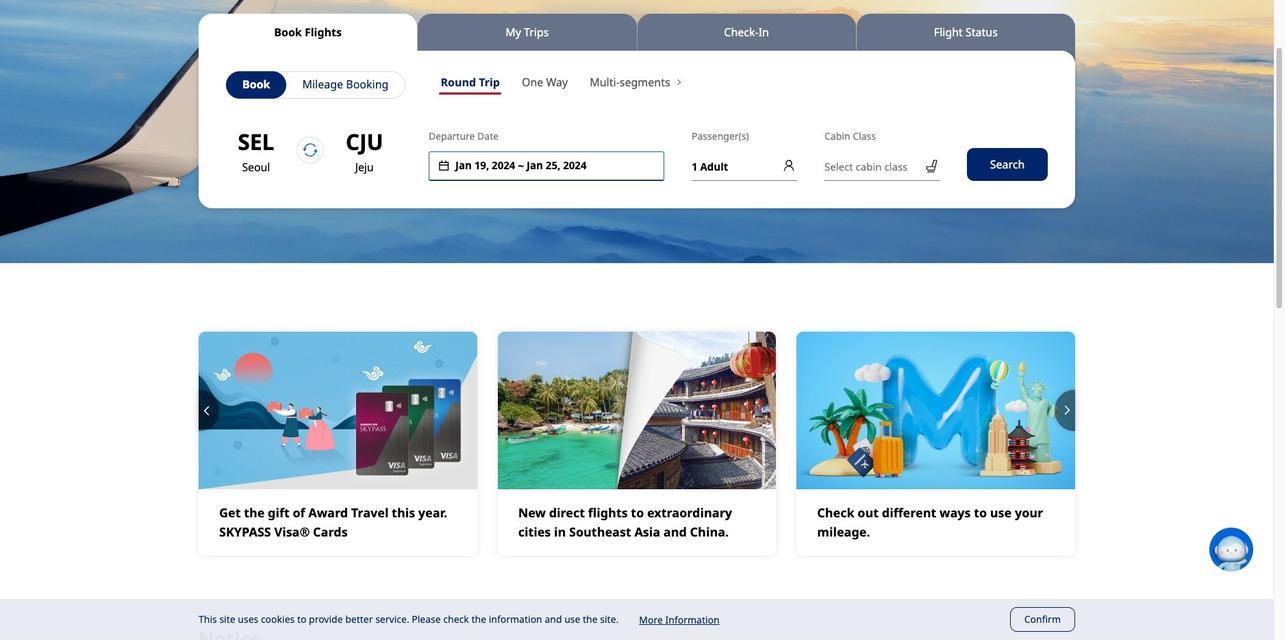 Task type: vqa. For each thing, say whether or not it's contained in the screenshot.
Chat
no



Task type: locate. For each thing, give the bounding box(es) containing it.
tab list
[[199, 14, 1076, 51]]

booking type group
[[226, 71, 406, 99]]

itinerary type group
[[430, 71, 579, 97]]



